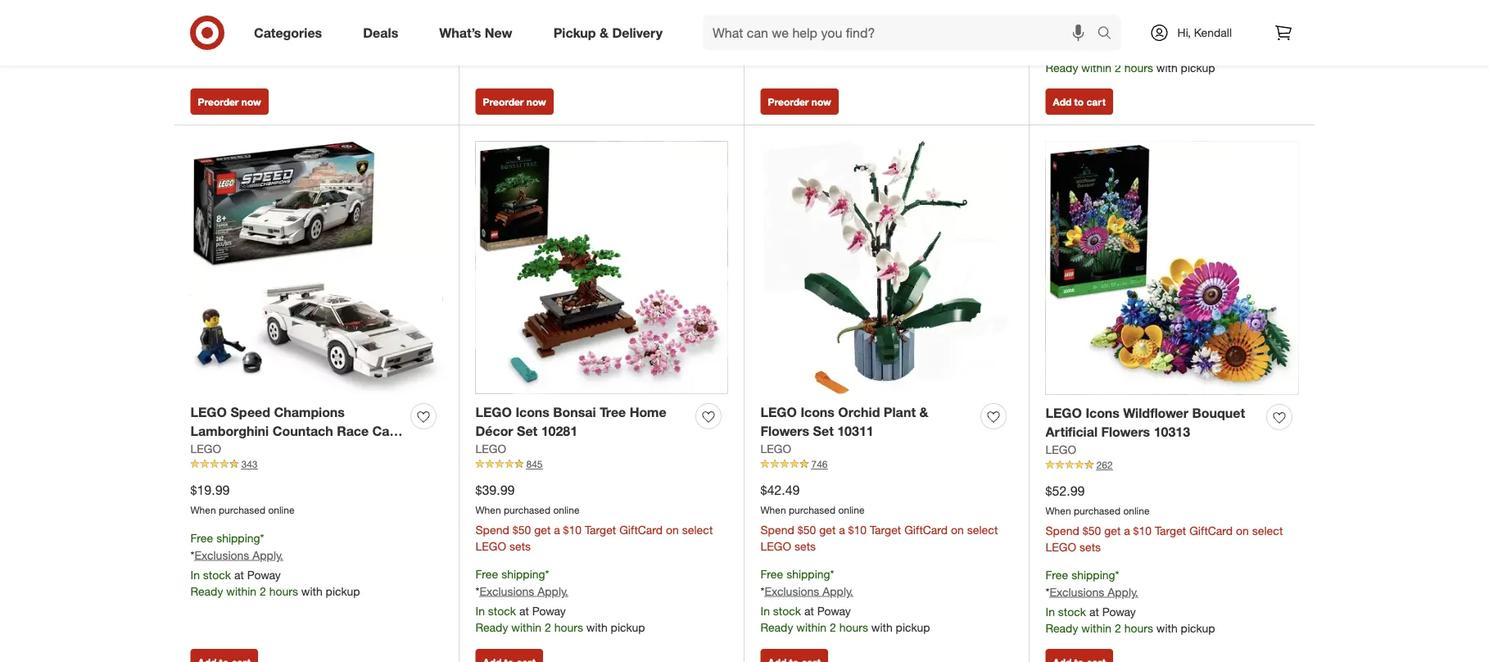 Task type: vqa. For each thing, say whether or not it's contained in the screenshot.
"Categories"
yes



Task type: locate. For each thing, give the bounding box(es) containing it.
exclusions apply. link for lego icons wildflower bouquet artificial flowers 10313
[[1050, 585, 1139, 599]]

1 horizontal spatial preorder now button
[[476, 89, 554, 115]]

spend down $42.49 at the bottom of page
[[761, 523, 795, 537]]

get for $39.99
[[534, 523, 551, 537]]

within inside free shipping * exclusions apply. in stock at  poway ready within 2 hours with pickup
[[1082, 60, 1112, 75]]

at
[[1090, 44, 1100, 58], [234, 568, 244, 582], [520, 604, 529, 618], [805, 604, 815, 618], [1090, 604, 1100, 619]]

0 horizontal spatial preorder now button
[[191, 89, 269, 115]]

$50 down $39.99 at the bottom
[[513, 523, 531, 537]]

sets inside the $39.99 when purchased online spend $50 get a $10 target giftcard on select lego sets
[[510, 539, 531, 553]]

$10 for $52.99
[[1134, 523, 1152, 538]]

what's new
[[439, 25, 513, 41]]

a
[[554, 523, 560, 537], [839, 523, 846, 537], [1125, 523, 1131, 538]]

apply. for lego icons orchid plant & flowers set 10311
[[823, 584, 854, 598]]

lego for lego icons bonsai tree home décor set 10281
[[476, 405, 512, 421]]

$50
[[513, 523, 531, 537], [798, 523, 817, 537], [1083, 523, 1102, 538]]

purchased down $42.49 at the bottom of page
[[789, 504, 836, 516]]

2 horizontal spatial get
[[1105, 523, 1121, 538]]

when down $39.99 at the bottom
[[476, 504, 501, 516]]

get for $52.99
[[1105, 523, 1121, 538]]

on inside $52.99 when purchased online spend $50 get a $10 target giftcard on select lego sets
[[1237, 523, 1250, 538]]

when down $19.99
[[191, 504, 216, 516]]

icons
[[516, 405, 550, 421], [801, 405, 835, 421], [1086, 405, 1120, 421]]

car
[[373, 423, 395, 439]]

shipping
[[1072, 7, 1116, 22], [216, 531, 260, 545], [502, 567, 545, 581], [787, 567, 831, 581], [1072, 568, 1116, 582]]

on inside $42.49 when purchased online spend $50 get a $10 target giftcard on select lego sets
[[952, 523, 965, 537]]

free shipping * * exclusions apply. in stock at  poway ready within 2 hours with pickup for $42.49
[[761, 567, 931, 634]]

exclusions for lego icons bonsai tree home décor set 10281
[[480, 584, 535, 598]]

target inside $42.49 when purchased online spend $50 get a $10 target giftcard on select lego sets
[[870, 523, 902, 537]]

at inside free shipping * exclusions apply. in stock at  poway ready within 2 hours with pickup
[[1090, 44, 1100, 58]]

when down $52.99
[[1046, 505, 1072, 517]]

hi,
[[1178, 25, 1192, 40]]

sets for $42.49
[[795, 539, 816, 553]]

2 now from the left
[[527, 96, 547, 108]]

sets inside $52.99 when purchased online spend $50 get a $10 target giftcard on select lego sets
[[1080, 540, 1102, 554]]

now
[[242, 96, 261, 108], [527, 96, 547, 108], [812, 96, 832, 108]]

sets
[[510, 539, 531, 553], [795, 539, 816, 553], [1080, 540, 1102, 554]]

$50 inside $42.49 when purchased online spend $50 get a $10 target giftcard on select lego sets
[[798, 523, 817, 537]]

when inside $19.99 when purchased online
[[191, 504, 216, 516]]

target down 845 link
[[585, 523, 617, 537]]

$50 down $42.49 at the bottom of page
[[798, 523, 817, 537]]

stock for lego icons wildflower bouquet artificial flowers 10313
[[1059, 604, 1087, 619]]

with for lego speed champions lamborghini countach race car set 76908
[[301, 584, 323, 598]]

10281
[[541, 423, 578, 439]]

lego link down artificial
[[1046, 442, 1077, 458]]

set left 10311
[[813, 423, 834, 439]]

artificial
[[1046, 424, 1098, 440]]

1 horizontal spatial icons
[[801, 405, 835, 421]]

online inside $19.99 when purchased online
[[268, 504, 295, 516]]

$42.49
[[761, 482, 800, 498]]

ready
[[1046, 60, 1079, 75], [191, 584, 223, 598], [476, 620, 508, 634], [761, 620, 794, 634], [1046, 621, 1079, 635]]

$10 down 746 link
[[849, 523, 867, 537]]

a inside $52.99 when purchased online spend $50 get a $10 target giftcard on select lego sets
[[1125, 523, 1131, 538]]

set left 76908
[[191, 442, 211, 458]]

with for lego icons wildflower bouquet artificial flowers 10313
[[1157, 621, 1178, 635]]

746
[[812, 458, 828, 470]]

0 horizontal spatial preorder
[[198, 96, 239, 108]]

when inside $52.99 when purchased online spend $50 get a $10 target giftcard on select lego sets
[[1046, 505, 1072, 517]]

1 horizontal spatial &
[[920, 405, 929, 421]]

icons up artificial
[[1086, 405, 1120, 421]]

1 horizontal spatial target
[[870, 523, 902, 537]]

giftcard inside the $39.99 when purchased online spend $50 get a $10 target giftcard on select lego sets
[[620, 523, 663, 537]]

set inside lego icons orchid plant & flowers set 10311
[[813, 423, 834, 439]]

2 horizontal spatial select
[[1253, 523, 1284, 538]]

shipping inside free shipping * exclusions apply. in stock at  poway ready within 2 hours with pickup
[[1072, 7, 1116, 22]]

free for lego icons orchid plant & flowers set 10311
[[761, 567, 784, 581]]

flowers down wildflower
[[1102, 424, 1151, 440]]

exclusions
[[1050, 24, 1105, 39], [195, 548, 249, 562], [480, 584, 535, 598], [765, 584, 820, 598], [1050, 585, 1105, 599]]

target down 262 link
[[1156, 523, 1187, 538]]

0 horizontal spatial flowers
[[761, 423, 810, 439]]

free for lego icons bonsai tree home décor set 10281
[[476, 567, 498, 581]]

2 horizontal spatial $10
[[1134, 523, 1152, 538]]

icons inside lego icons bonsai tree home décor set 10281
[[516, 405, 550, 421]]

$19.99 when purchased online
[[191, 482, 295, 516]]

purchased inside $52.99 when purchased online spend $50 get a $10 target giftcard on select lego sets
[[1074, 505, 1121, 517]]

select
[[683, 523, 713, 537], [968, 523, 998, 537], [1253, 523, 1284, 538]]

lego icons bonsai tree home décor set 10281 image
[[476, 142, 728, 394], [476, 142, 728, 394]]

set
[[517, 423, 538, 439], [813, 423, 834, 439], [191, 442, 211, 458]]

lego link
[[191, 441, 221, 457], [476, 441, 507, 457], [761, 441, 792, 457], [1046, 442, 1077, 458]]

sets down $52.99
[[1080, 540, 1102, 554]]

search button
[[1090, 15, 1130, 54]]

lego inside the $39.99 when purchased online spend $50 get a $10 target giftcard on select lego sets
[[476, 539, 507, 553]]

lego inside lego icons orchid plant & flowers set 10311
[[761, 405, 797, 421]]

select inside $42.49 when purchased online spend $50 get a $10 target giftcard on select lego sets
[[968, 523, 998, 537]]

lego link down the lamborghini
[[191, 441, 221, 457]]

0 horizontal spatial a
[[554, 523, 560, 537]]

exclusions for lego icons wildflower bouquet artificial flowers 10313
[[1050, 585, 1105, 599]]

2 horizontal spatial a
[[1125, 523, 1131, 538]]

0 horizontal spatial icons
[[516, 405, 550, 421]]

at for lego icons bonsai tree home décor set 10281
[[520, 604, 529, 618]]

purchased inside $19.99 when purchased online
[[219, 504, 266, 516]]

target inside the $39.99 when purchased online spend $50 get a $10 target giftcard on select lego sets
[[585, 523, 617, 537]]

online
[[268, 504, 295, 516], [554, 504, 580, 516], [839, 504, 865, 516], [1124, 505, 1150, 517]]

a inside $42.49 when purchased online spend $50 get a $10 target giftcard on select lego sets
[[839, 523, 846, 537]]

& inside lego icons orchid plant & flowers set 10311
[[920, 405, 929, 421]]

kendall
[[1195, 25, 1233, 40]]

1 horizontal spatial preorder
[[483, 96, 524, 108]]

0 vertical spatial &
[[600, 25, 609, 41]]

bouquet
[[1193, 405, 1246, 421]]

set for 10311
[[813, 423, 834, 439]]

icons inside lego icons orchid plant & flowers set 10311
[[801, 405, 835, 421]]

sets for $39.99
[[510, 539, 531, 553]]

giftcard inside $42.49 when purchased online spend $50 get a $10 target giftcard on select lego sets
[[905, 523, 948, 537]]

*
[[1116, 7, 1120, 22], [260, 531, 264, 545], [191, 548, 195, 562], [545, 567, 550, 581], [831, 567, 835, 581], [1116, 568, 1120, 582], [476, 584, 480, 598], [761, 584, 765, 598], [1046, 585, 1050, 599]]

free shipping * * exclusions apply. in stock at  poway ready within 2 hours with pickup for $19.99
[[191, 531, 360, 598]]

get for $42.49
[[820, 523, 836, 537]]

lego for lego speed champions lamborghini countach race car set 76908's 'lego' link
[[191, 442, 221, 456]]

get inside $42.49 when purchased online spend $50 get a $10 target giftcard on select lego sets
[[820, 523, 836, 537]]

2 horizontal spatial $50
[[1083, 523, 1102, 538]]

lego link for lego speed champions lamborghini countach race car set 76908
[[191, 441, 221, 457]]

giftcard down 262 link
[[1190, 523, 1234, 538]]

flowers inside lego icons wildflower bouquet artificial flowers 10313
[[1102, 424, 1151, 440]]

lego inside lego icons bonsai tree home décor set 10281
[[476, 405, 512, 421]]

online down 262 link
[[1124, 505, 1150, 517]]

lego icons orchid plant & flowers set 10311 image
[[761, 142, 1013, 394], [761, 142, 1013, 394]]

purchased
[[219, 504, 266, 516], [504, 504, 551, 516], [789, 504, 836, 516], [1074, 505, 1121, 517]]

what's new link
[[426, 15, 533, 51]]

preorder
[[198, 96, 239, 108], [483, 96, 524, 108], [768, 96, 809, 108]]

target down 746 link
[[870, 523, 902, 537]]

2 horizontal spatial preorder now button
[[761, 89, 839, 115]]

lego
[[191, 405, 227, 421], [476, 405, 512, 421], [761, 405, 797, 421], [1046, 405, 1083, 421], [191, 442, 221, 456], [476, 442, 507, 456], [761, 442, 792, 456], [1046, 442, 1077, 457], [476, 539, 507, 553], [761, 539, 792, 553], [1046, 540, 1077, 554]]

spend inside the $39.99 when purchased online spend $50 get a $10 target giftcard on select lego sets
[[476, 523, 510, 537]]

spend down $52.99
[[1046, 523, 1080, 538]]

2 inside free shipping * exclusions apply. in stock at  poway ready within 2 hours with pickup
[[1115, 60, 1122, 75]]

online down 343 link
[[268, 504, 295, 516]]

lego inside $52.99 when purchased online spend $50 get a $10 target giftcard on select lego sets
[[1046, 540, 1077, 554]]

1 horizontal spatial preorder now
[[483, 96, 547, 108]]

exclusions for lego speed champions lamborghini countach race car set 76908
[[195, 548, 249, 562]]

purchased for $19.99
[[219, 504, 266, 516]]

exclusions apply. link for lego icons bonsai tree home décor set 10281
[[480, 584, 569, 598]]

2 for lego speed champions lamborghini countach race car set 76908
[[260, 584, 266, 598]]

get down 845
[[534, 523, 551, 537]]

0 horizontal spatial now
[[242, 96, 261, 108]]

1 horizontal spatial get
[[820, 523, 836, 537]]

1 horizontal spatial flowers
[[1102, 424, 1151, 440]]

release
[[761, 5, 796, 17]]

icons left orchid
[[801, 405, 835, 421]]

845
[[527, 458, 543, 470]]

pickup
[[1181, 60, 1216, 75], [326, 584, 360, 598], [611, 620, 645, 634], [896, 620, 931, 634], [1181, 621, 1216, 635]]

lego for 'lego' link for lego icons orchid plant & flowers set 10311
[[761, 442, 792, 456]]

spend down $39.99 at the bottom
[[476, 523, 510, 537]]

1 horizontal spatial select
[[968, 523, 998, 537]]

exclusions apply. link
[[1050, 24, 1139, 39], [195, 548, 283, 562], [480, 584, 569, 598], [765, 584, 854, 598], [1050, 585, 1139, 599]]

& right plant
[[920, 405, 929, 421]]

select inside $52.99 when purchased online spend $50 get a $10 target giftcard on select lego sets
[[1253, 523, 1284, 538]]

target inside $52.99 when purchased online spend $50 get a $10 target giftcard on select lego sets
[[1156, 523, 1187, 538]]

purchased for $42.49
[[789, 504, 836, 516]]

0 horizontal spatial set
[[191, 442, 211, 458]]

1 now from the left
[[242, 96, 261, 108]]

in
[[1046, 44, 1056, 58], [191, 568, 200, 582], [476, 604, 485, 618], [761, 604, 770, 618], [1046, 604, 1056, 619]]

shipping for lego icons orchid plant & flowers set 10311
[[787, 567, 831, 581]]

2 horizontal spatial preorder
[[768, 96, 809, 108]]

set left 10281 in the left of the page
[[517, 423, 538, 439]]

now for second preorder now button from left
[[527, 96, 547, 108]]

get down 746
[[820, 523, 836, 537]]

preorder now
[[198, 96, 261, 108], [483, 96, 547, 108], [768, 96, 832, 108]]

0 horizontal spatial spend
[[476, 523, 510, 537]]

set inside lego icons bonsai tree home décor set 10281
[[517, 423, 538, 439]]

1 horizontal spatial $10
[[849, 523, 867, 537]]

lego inside lego icons wildflower bouquet artificial flowers 10313
[[1046, 405, 1083, 421]]

target
[[585, 523, 617, 537], [870, 523, 902, 537], [1156, 523, 1187, 538]]

pickup & delivery link
[[540, 15, 684, 51]]

$10 inside $52.99 when purchased online spend $50 get a $10 target giftcard on select lego sets
[[1134, 523, 1152, 538]]

flowers for set
[[761, 423, 810, 439]]

online inside the $39.99 when purchased online spend $50 get a $10 target giftcard on select lego sets
[[554, 504, 580, 516]]

$50 inside the $39.99 when purchased online spend $50 get a $10 target giftcard on select lego sets
[[513, 523, 531, 537]]

free
[[1046, 7, 1069, 22], [191, 531, 213, 545], [476, 567, 498, 581], [761, 567, 784, 581], [1046, 568, 1069, 582]]

1 horizontal spatial now
[[527, 96, 547, 108]]

343 link
[[191, 457, 443, 472]]

exclusions for lego icons orchid plant & flowers set 10311
[[765, 584, 820, 598]]

0 horizontal spatial giftcard
[[620, 523, 663, 537]]

on inside the $39.99 when purchased online spend $50 get a $10 target giftcard on select lego sets
[[666, 523, 679, 537]]

2 horizontal spatial preorder now
[[768, 96, 832, 108]]

3 now from the left
[[812, 96, 832, 108]]

1 horizontal spatial giftcard
[[905, 523, 948, 537]]

purchased inside $42.49 when purchased online spend $50 get a $10 target giftcard on select lego sets
[[789, 504, 836, 516]]

$10 inside the $39.99 when purchased online spend $50 get a $10 target giftcard on select lego sets
[[564, 523, 582, 537]]

lego inside lego speed champions lamborghini countach race car set 76908
[[191, 405, 227, 421]]

apply.
[[1108, 24, 1139, 39], [253, 548, 283, 562], [538, 584, 569, 598], [823, 584, 854, 598], [1108, 585, 1139, 599]]

0 horizontal spatial $10
[[564, 523, 582, 537]]

$50 inside $52.99 when purchased online spend $50 get a $10 target giftcard on select lego sets
[[1083, 523, 1102, 538]]

set for 10281
[[517, 423, 538, 439]]

within for lego icons bonsai tree home décor set 10281
[[512, 620, 542, 634]]

purchased down $39.99 at the bottom
[[504, 504, 551, 516]]

giftcard
[[620, 523, 663, 537], [905, 523, 948, 537], [1190, 523, 1234, 538]]

0 horizontal spatial target
[[585, 523, 617, 537]]

0 horizontal spatial $50
[[513, 523, 531, 537]]

stock
[[1059, 44, 1087, 58], [203, 568, 231, 582], [488, 604, 516, 618], [773, 604, 802, 618], [1059, 604, 1087, 619]]

0 horizontal spatial sets
[[510, 539, 531, 553]]

flowers up $42.49 at the bottom of page
[[761, 423, 810, 439]]

&
[[600, 25, 609, 41], [920, 405, 929, 421]]

online down 746 link
[[839, 504, 865, 516]]

What can we help you find? suggestions appear below search field
[[703, 15, 1102, 51]]

preorder now button
[[191, 89, 269, 115], [476, 89, 554, 115], [761, 89, 839, 115]]

pickup & delivery
[[554, 25, 663, 41]]

get inside $52.99 when purchased online spend $50 get a $10 target giftcard on select lego sets
[[1105, 523, 1121, 538]]

free for lego icons wildflower bouquet artificial flowers 10313
[[1046, 568, 1069, 582]]

lego link up $42.49 at the bottom of page
[[761, 441, 792, 457]]

spend
[[476, 523, 510, 537], [761, 523, 795, 537], [1046, 523, 1080, 538]]

spend inside $52.99 when purchased online spend $50 get a $10 target giftcard on select lego sets
[[1046, 523, 1080, 538]]

on
[[666, 523, 679, 537], [952, 523, 965, 537], [1237, 523, 1250, 538]]

lego for lego icons orchid plant & flowers set 10311
[[761, 405, 797, 421]]

flowers
[[761, 423, 810, 439], [1102, 424, 1151, 440]]

$10 down 845 link
[[564, 523, 582, 537]]

race
[[337, 423, 369, 439]]

now for 1st preorder now button from the right
[[812, 96, 832, 108]]

online down 845 link
[[554, 504, 580, 516]]

purchased down $19.99
[[219, 504, 266, 516]]

$10 inside $42.49 when purchased online spend $50 get a $10 target giftcard on select lego sets
[[849, 523, 867, 537]]

2 horizontal spatial icons
[[1086, 405, 1120, 421]]

a down 262 link
[[1125, 523, 1131, 538]]

spend inside $42.49 when purchased online spend $50 get a $10 target giftcard on select lego sets
[[761, 523, 795, 537]]

$10 down 262 link
[[1134, 523, 1152, 538]]

1 preorder now from the left
[[198, 96, 261, 108]]

$50 down $52.99
[[1083, 523, 1102, 538]]

shipping for lego speed champions lamborghini countach race car set 76908
[[216, 531, 260, 545]]

online for $52.99
[[1124, 505, 1150, 517]]

when inside the $39.99 when purchased online spend $50 get a $10 target giftcard on select lego sets
[[476, 504, 501, 516]]

with
[[1157, 60, 1178, 75], [301, 584, 323, 598], [587, 620, 608, 634], [872, 620, 893, 634], [1157, 621, 1178, 635]]

2 preorder now from the left
[[483, 96, 547, 108]]

icons up 10281 in the left of the page
[[516, 405, 550, 421]]

purchased down $52.99
[[1074, 505, 1121, 517]]

1 horizontal spatial $50
[[798, 523, 817, 537]]

online inside $42.49 when purchased online spend $50 get a $10 target giftcard on select lego sets
[[839, 504, 865, 516]]

a for $42.49
[[839, 523, 846, 537]]

0 horizontal spatial preorder now
[[198, 96, 261, 108]]

when inside $42.49 when purchased online spend $50 get a $10 target giftcard on select lego sets
[[761, 504, 787, 516]]

a down 746 link
[[839, 523, 846, 537]]

sets down $39.99 at the bottom
[[510, 539, 531, 553]]

select inside the $39.99 when purchased online spend $50 get a $10 target giftcard on select lego sets
[[683, 523, 713, 537]]

2 horizontal spatial sets
[[1080, 540, 1102, 554]]

lego icons bonsai tree home décor set 10281
[[476, 405, 667, 439]]

giftcard down 845 link
[[620, 523, 663, 537]]

giftcard for 10311
[[905, 523, 948, 537]]

with for lego icons bonsai tree home décor set 10281
[[587, 620, 608, 634]]

pickup for lego icons wildflower bouquet artificial flowers 10313
[[1181, 621, 1216, 635]]

select for lego icons orchid plant & flowers set 10311
[[968, 523, 998, 537]]

1 horizontal spatial set
[[517, 423, 538, 439]]

online inside $52.99 when purchased online spend $50 get a $10 target giftcard on select lego sets
[[1124, 505, 1150, 517]]

a inside the $39.99 when purchased online spend $50 get a $10 target giftcard on select lego sets
[[554, 523, 560, 537]]

get inside the $39.99 when purchased online spend $50 get a $10 target giftcard on select lego sets
[[534, 523, 551, 537]]

$10 for $42.49
[[849, 523, 867, 537]]

$10
[[564, 523, 582, 537], [849, 523, 867, 537], [1134, 523, 1152, 538]]

when down $42.49 at the bottom of page
[[761, 504, 787, 516]]

0 horizontal spatial select
[[683, 523, 713, 537]]

& right "pickup"
[[600, 25, 609, 41]]

purchased inside the $39.99 when purchased online spend $50 get a $10 target giftcard on select lego sets
[[504, 504, 551, 516]]

2 horizontal spatial on
[[1237, 523, 1250, 538]]

1 preorder from the left
[[198, 96, 239, 108]]

new
[[485, 25, 513, 41]]

pickup for lego speed champions lamborghini countach race car set 76908
[[326, 584, 360, 598]]

1 vertical spatial &
[[920, 405, 929, 421]]

spend for $42.49
[[761, 523, 795, 537]]

in inside free shipping * exclusions apply. in stock at  poway ready within 2 hours with pickup
[[1046, 44, 1056, 58]]

free shipping * * exclusions apply. in stock at  poway ready within 2 hours with pickup
[[191, 531, 360, 598], [476, 567, 645, 634], [761, 567, 931, 634], [1046, 568, 1216, 635]]

lego icons wildflower bouquet artificial flowers 10313 image
[[1046, 142, 1299, 395], [1046, 142, 1299, 395]]

sets for $52.99
[[1080, 540, 1102, 554]]

within for lego icons wildflower bouquet artificial flowers 10313
[[1082, 621, 1112, 635]]

apply. for lego icons bonsai tree home décor set 10281
[[538, 584, 569, 598]]

0 horizontal spatial get
[[534, 523, 551, 537]]

a down 845 link
[[554, 523, 560, 537]]

delivery
[[613, 25, 663, 41]]

flowers inside lego icons orchid plant & flowers set 10311
[[761, 423, 810, 439]]

get
[[534, 523, 551, 537], [820, 523, 836, 537], [1105, 523, 1121, 538]]

sets inside $42.49 when purchased online spend $50 get a $10 target giftcard on select lego sets
[[795, 539, 816, 553]]

1 horizontal spatial sets
[[795, 539, 816, 553]]

2 horizontal spatial set
[[813, 423, 834, 439]]

a for $52.99
[[1125, 523, 1131, 538]]

within
[[1082, 60, 1112, 75], [226, 584, 257, 598], [512, 620, 542, 634], [797, 620, 827, 634], [1082, 621, 1112, 635]]

1 horizontal spatial a
[[839, 523, 846, 537]]

shipping for lego icons bonsai tree home décor set 10281
[[502, 567, 545, 581]]

2 horizontal spatial giftcard
[[1190, 523, 1234, 538]]

lego link down décor
[[476, 441, 507, 457]]

$39.99 when purchased online spend $50 get a $10 target giftcard on select lego sets
[[476, 482, 713, 553]]

1 horizontal spatial on
[[952, 523, 965, 537]]

lego icons wildflower bouquet artificial flowers 10313 link
[[1046, 404, 1261, 442]]

2 horizontal spatial spend
[[1046, 523, 1080, 538]]

$52.99
[[1046, 483, 1085, 499]]

2 horizontal spatial target
[[1156, 523, 1187, 538]]

0 horizontal spatial on
[[666, 523, 679, 537]]

2
[[1115, 60, 1122, 75], [260, 584, 266, 598], [545, 620, 551, 634], [830, 620, 837, 634], [1115, 621, 1122, 635]]

tree
[[600, 405, 626, 421]]

giftcard for 10281
[[620, 523, 663, 537]]

sets down $42.49 at the bottom of page
[[795, 539, 816, 553]]

1 horizontal spatial spend
[[761, 523, 795, 537]]

stock for lego icons orchid plant & flowers set 10311
[[773, 604, 802, 618]]

now for 3rd preorder now button from right
[[242, 96, 261, 108]]

get down 262
[[1105, 523, 1121, 538]]

hours
[[1125, 60, 1154, 75], [269, 584, 298, 598], [555, 620, 583, 634], [840, 620, 869, 634], [1125, 621, 1154, 635]]

giftcard down 746 link
[[905, 523, 948, 537]]

2 horizontal spatial now
[[812, 96, 832, 108]]

lego speed champions lamborghini countach race car set 76908 image
[[191, 142, 443, 394], [191, 142, 443, 394]]

$50 for $42.49
[[798, 523, 817, 537]]



Task type: describe. For each thing, give the bounding box(es) containing it.
when for $52.99
[[1046, 505, 1072, 517]]

free shipping * * exclusions apply. in stock at  poway ready within 2 hours with pickup for $52.99
[[1046, 568, 1216, 635]]

lego icons orchid plant & flowers set 10311
[[761, 405, 929, 439]]

hours for lego speed champions lamborghini countach race car set 76908
[[269, 584, 298, 598]]

$39.99
[[476, 482, 515, 498]]

speed
[[231, 405, 270, 421]]

$10 for $39.99
[[564, 523, 582, 537]]

2 preorder from the left
[[483, 96, 524, 108]]

deals link
[[349, 15, 419, 51]]

poway for lego icons wildflower bouquet artificial flowers 10313
[[1103, 604, 1137, 619]]

pickup inside free shipping * exclusions apply. in stock at  poway ready within 2 hours with pickup
[[1181, 60, 1216, 75]]

lego for lego icons wildflower bouquet artificial flowers 10313
[[1046, 405, 1083, 421]]

in for lego icons wildflower bouquet artificial flowers 10313
[[1046, 604, 1056, 619]]

hours for lego icons wildflower bouquet artificial flowers 10313
[[1125, 621, 1154, 635]]

giftcard inside $52.99 when purchased online spend $50 get a $10 target giftcard on select lego sets
[[1190, 523, 1234, 538]]

deals
[[363, 25, 399, 41]]

ready for lego icons orchid plant & flowers set 10311
[[761, 620, 794, 634]]

spend for $52.99
[[1046, 523, 1080, 538]]

set inside lego speed champions lamborghini countach race car set 76908
[[191, 442, 211, 458]]

poway for lego speed champions lamborghini countach race car set 76908
[[247, 568, 281, 582]]

746 link
[[761, 457, 1013, 472]]

at for lego icons orchid plant & flowers set 10311
[[805, 604, 815, 618]]

what's
[[439, 25, 481, 41]]

free for lego speed champions lamborghini countach race car set 76908
[[191, 531, 213, 545]]

apply. inside free shipping * exclusions apply. in stock at  poway ready within 2 hours with pickup
[[1108, 24, 1139, 39]]

purchased for $39.99
[[504, 504, 551, 516]]

icons for 10311
[[801, 405, 835, 421]]

poway for lego icons orchid plant & flowers set 10311
[[818, 604, 851, 618]]

262
[[1097, 459, 1113, 471]]

plant
[[884, 405, 916, 421]]

when for $42.49
[[761, 504, 787, 516]]

online for $19.99
[[268, 504, 295, 516]]

when for $19.99
[[191, 504, 216, 516]]

lego for 'lego' link associated with lego icons wildflower bouquet artificial flowers 10313
[[1046, 442, 1077, 457]]

* inside free shipping * exclusions apply. in stock at  poway ready within 2 hours with pickup
[[1116, 7, 1120, 22]]

add to cart
[[1054, 96, 1106, 108]]

free inside free shipping * exclusions apply. in stock at  poway ready within 2 hours with pickup
[[1046, 7, 1069, 22]]

ready for lego icons bonsai tree home décor set 10281
[[476, 620, 508, 634]]

with inside free shipping * exclusions apply. in stock at  poway ready within 2 hours with pickup
[[1157, 60, 1178, 75]]

10313
[[1154, 424, 1191, 440]]

search
[[1090, 26, 1130, 42]]

categories link
[[240, 15, 343, 51]]

10311
[[838, 423, 874, 439]]

$52.99 when purchased online spend $50 get a $10 target giftcard on select lego sets
[[1046, 483, 1284, 554]]

spend for $39.99
[[476, 523, 510, 537]]

76908
[[215, 442, 251, 458]]

343
[[241, 458, 258, 470]]

shipping for lego icons wildflower bouquet artificial flowers 10313
[[1072, 568, 1116, 582]]

$19.99
[[191, 482, 230, 498]]

at for lego speed champions lamborghini countach race car set 76908
[[234, 568, 244, 582]]

countach
[[273, 423, 333, 439]]

flowers for 10313
[[1102, 424, 1151, 440]]

exclusions inside free shipping * exclusions apply. in stock at  poway ready within 2 hours with pickup
[[1050, 24, 1105, 39]]

2 for lego icons orchid plant & flowers set 10311
[[830, 620, 837, 634]]

cart
[[1087, 96, 1106, 108]]

ready for lego speed champions lamborghini countach race car set 76908
[[191, 584, 223, 598]]

icons for 10281
[[516, 405, 550, 421]]

hi, kendall
[[1178, 25, 1233, 40]]

home
[[630, 405, 667, 421]]

hours for lego icons bonsai tree home décor set 10281
[[555, 620, 583, 634]]

free shipping * * exclusions apply. in stock at  poway ready within 2 hours with pickup for $39.99
[[476, 567, 645, 634]]

ready inside free shipping * exclusions apply. in stock at  poway ready within 2 hours with pickup
[[1046, 60, 1079, 75]]

pickup
[[554, 25, 596, 41]]

lamborghini
[[191, 423, 269, 439]]

to
[[1075, 96, 1084, 108]]

target for 10311
[[870, 523, 902, 537]]

lego link for lego icons orchid plant & flowers set 10311
[[761, 441, 792, 457]]

lego inside $42.49 when purchased online spend $50 get a $10 target giftcard on select lego sets
[[761, 539, 792, 553]]

lego speed champions lamborghini countach race car set 76908
[[191, 405, 395, 458]]

stock for lego speed champions lamborghini countach race car set 76908
[[203, 568, 231, 582]]

0 horizontal spatial &
[[600, 25, 609, 41]]

icons inside lego icons wildflower bouquet artificial flowers 10313
[[1086, 405, 1120, 421]]

at for lego icons wildflower bouquet artificial flowers 10313
[[1090, 604, 1100, 619]]

$42.49 when purchased online spend $50 get a $10 target giftcard on select lego sets
[[761, 482, 998, 553]]

within for lego icons orchid plant & flowers set 10311
[[797, 620, 827, 634]]

release date: 1/1/2024
[[761, 5, 864, 17]]

in for lego icons bonsai tree home décor set 10281
[[476, 604, 485, 618]]

on for lego icons bonsai tree home décor set 10281
[[666, 523, 679, 537]]

online for $39.99
[[554, 504, 580, 516]]

$50 for $52.99
[[1083, 523, 1102, 538]]

lego icons wildflower bouquet artificial flowers 10313
[[1046, 405, 1246, 440]]

stock for lego icons bonsai tree home décor set 10281
[[488, 604, 516, 618]]

exclusions apply. link for lego speed champions lamborghini countach race car set 76908
[[195, 548, 283, 562]]

2 for lego icons wildflower bouquet artificial flowers 10313
[[1115, 621, 1122, 635]]

3 preorder now button from the left
[[761, 89, 839, 115]]

online for $42.49
[[839, 504, 865, 516]]

target for 10281
[[585, 523, 617, 537]]

lego for lego speed champions lamborghini countach race car set 76908
[[191, 405, 227, 421]]

hours for lego icons orchid plant & flowers set 10311
[[840, 620, 869, 634]]

champions
[[274, 405, 345, 421]]

apply. for lego speed champions lamborghini countach race car set 76908
[[253, 548, 283, 562]]

free shipping * exclusions apply. in stock at  poway ready within 2 hours with pickup
[[1046, 7, 1216, 75]]

845 link
[[476, 457, 728, 472]]

add to cart button
[[1046, 89, 1114, 115]]

wildflower
[[1124, 405, 1189, 421]]

purchased for $52.99
[[1074, 505, 1121, 517]]

1/1/2024
[[825, 5, 864, 17]]

in for lego speed champions lamborghini countach race car set 76908
[[191, 568, 200, 582]]

on for lego icons wildflower bouquet artificial flowers 10313
[[1237, 523, 1250, 538]]

with for lego icons orchid plant & flowers set 10311
[[872, 620, 893, 634]]

3 preorder from the left
[[768, 96, 809, 108]]

pickup for lego icons bonsai tree home décor set 10281
[[611, 620, 645, 634]]

add
[[1054, 96, 1072, 108]]

2 for lego icons bonsai tree home décor set 10281
[[545, 620, 551, 634]]

poway inside free shipping * exclusions apply. in stock at  poway ready within 2 hours with pickup
[[1103, 44, 1137, 58]]

lego speed champions lamborghini countach race car set 76908 link
[[191, 403, 404, 458]]

select for lego icons wildflower bouquet artificial flowers 10313
[[1253, 523, 1284, 538]]

select for lego icons bonsai tree home décor set 10281
[[683, 523, 713, 537]]

a for $39.99
[[554, 523, 560, 537]]

on for lego icons orchid plant & flowers set 10311
[[952, 523, 965, 537]]

lego link for lego icons wildflower bouquet artificial flowers 10313
[[1046, 442, 1077, 458]]

orchid
[[839, 405, 881, 421]]

apply. for lego icons wildflower bouquet artificial flowers 10313
[[1108, 585, 1139, 599]]

in for lego icons orchid plant & flowers set 10311
[[761, 604, 770, 618]]

date:
[[799, 5, 822, 17]]

1 preorder now button from the left
[[191, 89, 269, 115]]

hours inside free shipping * exclusions apply. in stock at  poway ready within 2 hours with pickup
[[1125, 60, 1154, 75]]

lego for 'lego' link for lego icons bonsai tree home décor set 10281
[[476, 442, 507, 456]]

$50 for $39.99
[[513, 523, 531, 537]]

lego icons bonsai tree home décor set 10281 link
[[476, 403, 690, 441]]

exclusions apply. link for lego icons orchid plant & flowers set 10311
[[765, 584, 854, 598]]

within for lego speed champions lamborghini countach race car set 76908
[[226, 584, 257, 598]]

3 preorder now from the left
[[768, 96, 832, 108]]

pickup for lego icons orchid plant & flowers set 10311
[[896, 620, 931, 634]]

262 link
[[1046, 458, 1299, 472]]

décor
[[476, 423, 514, 439]]

categories
[[254, 25, 322, 41]]

lego icons orchid plant & flowers set 10311 link
[[761, 403, 975, 441]]

stock inside free shipping * exclusions apply. in stock at  poway ready within 2 hours with pickup
[[1059, 44, 1087, 58]]

lego link for lego icons bonsai tree home décor set 10281
[[476, 441, 507, 457]]

2 preorder now button from the left
[[476, 89, 554, 115]]

bonsai
[[553, 405, 596, 421]]



